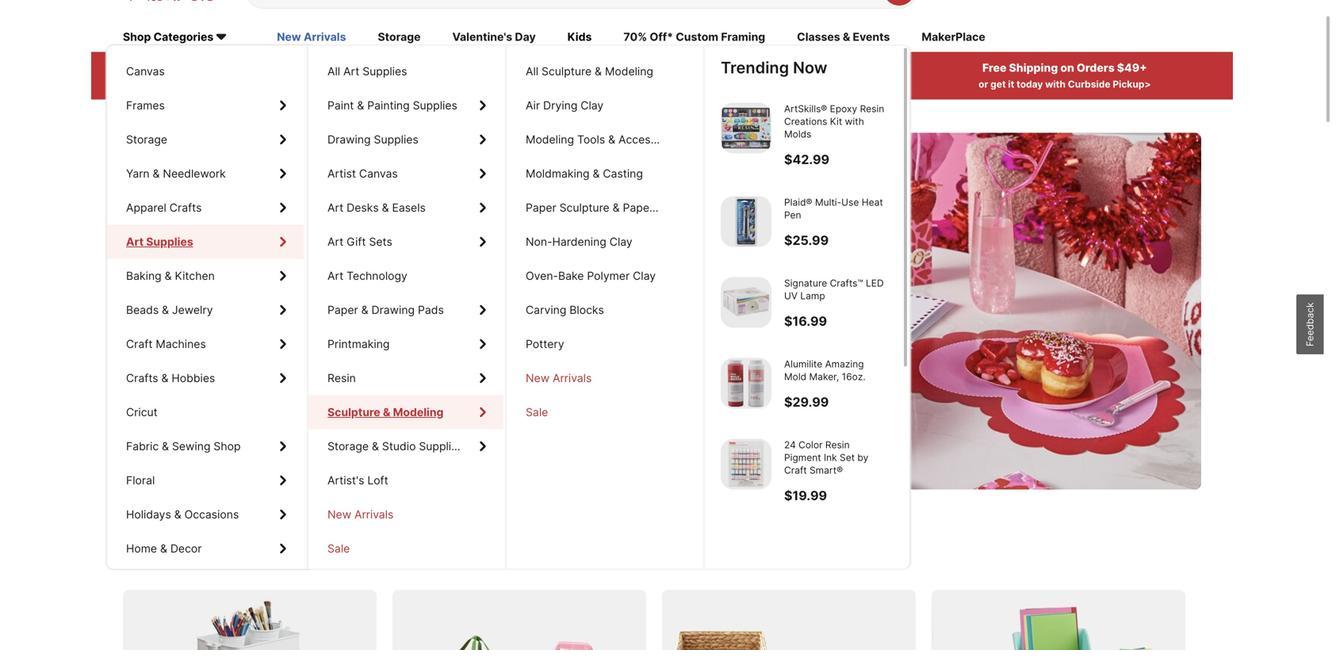 Task type: vqa. For each thing, say whether or not it's contained in the screenshot.
Designs
no



Task type: locate. For each thing, give the bounding box(es) containing it.
item undefined image down details
[[721, 103, 772, 153]]

fabric for valentine's day
[[126, 440, 159, 453]]

clay down paper sculpture & paper-maché
[[610, 235, 633, 249]]

arrivals up purchases
[[304, 30, 346, 44]]

0 vertical spatial sale
[[526, 406, 548, 419]]

2 vertical spatial modeling
[[393, 406, 444, 419]]

item undefined image left uv
[[721, 277, 772, 328]]

apparel crafts for 70% off* custom framing
[[126, 201, 202, 215]]

new down pottery
[[526, 372, 550, 385]]

card.³
[[706, 79, 736, 90]]

beads & jewelry link for shop categories
[[107, 293, 304, 327]]

canvas link for 70% off* custom framing
[[107, 54, 304, 88]]

now up "apply>"
[[793, 58, 828, 77]]

resin link
[[309, 361, 504, 395]]

sculpture up you
[[542, 65, 592, 78]]

canvas link for classes & events
[[107, 54, 304, 88]]

canvas link for new arrivals
[[107, 54, 304, 88]]

shop for classes & events
[[214, 440, 241, 453]]

0 horizontal spatial clay
[[581, 99, 604, 112]]

paper inside paper & drawing pads link
[[328, 303, 358, 317]]

baking & kitchen for shop categories
[[126, 269, 215, 283]]

storage link for classes & events
[[107, 123, 304, 157]]

storage for new arrivals
[[126, 133, 167, 146]]

3 item undefined image from the top
[[721, 277, 772, 328]]

1 horizontal spatial day
[[515, 30, 536, 44]]

holidays & occasions for valentine's day
[[126, 508, 239, 522]]

jewelry for kids
[[172, 303, 213, 317]]

holidays for 70% off* custom framing
[[126, 508, 171, 522]]

paper & drawing pads link
[[309, 293, 504, 327]]

crafts & hobbies link for kids
[[107, 361, 304, 395]]

with down epoxy
[[845, 116, 864, 127]]

orders
[[1077, 61, 1115, 75]]

apparel crafts link for classes & events
[[107, 191, 304, 225]]

jewelry for shop categories
[[172, 303, 213, 317]]

art supplies link for valentine's day
[[107, 225, 304, 259]]

0 horizontal spatial with
[[177, 79, 197, 90]]

item undefined image
[[721, 103, 772, 153], [721, 196, 772, 247], [721, 277, 772, 328], [721, 358, 772, 409], [721, 439, 772, 490]]

0 vertical spatial new
[[277, 30, 301, 44]]

with inside artskills® epoxy resin creations kit with molds
[[845, 116, 864, 127]]

on up curbside
[[1061, 61, 1075, 75]]

24
[[784, 439, 796, 451]]

resin inside artskills® epoxy resin creations kit with molds
[[860, 103, 885, 115]]

home & decor for new arrivals
[[126, 542, 202, 556]]

maché
[[658, 201, 694, 215]]

1 horizontal spatial clay
[[610, 235, 633, 249]]

0 vertical spatial valentine's
[[452, 30, 513, 44]]

crafts & hobbies for new arrivals
[[126, 372, 215, 385]]

new arrivals link up every
[[309, 498, 504, 532]]

machines for new arrivals
[[156, 337, 206, 351]]

day up make
[[155, 262, 225, 310]]

cricut link for kids
[[107, 395, 304, 430]]

0 vertical spatial clay
[[581, 99, 604, 112]]

1 horizontal spatial paper
[[526, 201, 557, 215]]

sale link
[[507, 395, 702, 430], [309, 532, 504, 566]]

2 vertical spatial arrivals
[[355, 508, 394, 522]]

with inside free shipping on orders $49+ or get it today with curbside pickup>
[[1046, 79, 1066, 90]]

item undefined image for $19.99
[[721, 439, 772, 490]]

apparel crafts
[[126, 201, 202, 215], [126, 201, 202, 215], [126, 201, 202, 215], [126, 201, 202, 215], [126, 201, 202, 215], [126, 201, 202, 215], [126, 201, 202, 215], [126, 201, 202, 215]]

0 horizontal spatial off
[[200, 61, 218, 75]]

new arrivals down pottery
[[526, 372, 592, 385]]

plaid® multi-use heat pen
[[784, 197, 883, 221]]

storage & studio supplies
[[328, 440, 464, 453]]

tools
[[577, 133, 605, 146]]

floral for kids
[[126, 474, 155, 487]]

day inside up to 40% off valentine's day supplies
[[155, 262, 225, 310]]

day up when
[[515, 30, 536, 44]]

arrivals down loft
[[355, 508, 394, 522]]

now inside button
[[203, 377, 228, 392]]

storage link for new arrivals
[[107, 123, 304, 157]]

home & decor
[[126, 542, 202, 556], [126, 542, 202, 556], [126, 542, 202, 556], [126, 542, 202, 556], [126, 542, 202, 556], [126, 542, 202, 556], [126, 542, 202, 556], [126, 542, 202, 556]]

machines for valentine's day
[[156, 337, 206, 351]]

2 horizontal spatial with
[[1046, 79, 1066, 90]]

floral
[[126, 474, 155, 487], [126, 474, 155, 487], [126, 474, 155, 487], [126, 474, 155, 487], [126, 474, 155, 487], [126, 474, 155, 487], [126, 474, 155, 487], [126, 474, 155, 487]]

machines for 70% off* custom framing
[[156, 337, 206, 351]]

1 horizontal spatial sale
[[526, 406, 548, 419]]

yarn & needlework for classes & events
[[126, 167, 226, 180]]

drawing up the heartfelt.
[[372, 303, 415, 317]]

item undefined image left "pen"
[[721, 196, 772, 247]]

craft machines
[[126, 337, 206, 351], [126, 337, 206, 351], [126, 337, 206, 351], [126, 337, 206, 351], [126, 337, 206, 351], [126, 337, 206, 351], [126, 337, 206, 351], [126, 337, 206, 351]]

cricut for classes & events
[[126, 406, 158, 419]]

yarn for valentine's day
[[126, 167, 150, 180]]

1 item undefined image from the top
[[721, 103, 772, 153]]

now down make
[[203, 377, 228, 392]]

cricut for 70% off* custom framing
[[126, 406, 158, 419]]

1 vertical spatial modeling
[[526, 133, 574, 146]]

2 vertical spatial new
[[328, 508, 351, 522]]

holidays & occasions for shop categories
[[126, 508, 239, 522]]

craft machines for shop categories
[[126, 337, 206, 351]]

storage link
[[378, 29, 421, 47], [107, 123, 304, 157], [107, 123, 304, 157], [107, 123, 304, 157], [107, 123, 304, 157], [107, 123, 304, 157], [107, 123, 304, 157], [107, 123, 304, 157], [107, 123, 304, 157]]

sewing
[[172, 440, 211, 453], [172, 440, 211, 453], [172, 440, 211, 453], [172, 440, 211, 453], [172, 440, 211, 453], [172, 440, 211, 453], [172, 440, 211, 453], [172, 440, 211, 453]]

0 vertical spatial sale link
[[507, 395, 702, 430]]

paper up and
[[328, 303, 358, 317]]

frames for storage
[[126, 99, 165, 112]]

cricut
[[126, 406, 158, 419], [126, 406, 158, 419], [126, 406, 158, 419], [126, 406, 158, 419], [126, 406, 158, 419], [126, 406, 158, 419], [126, 406, 158, 419], [126, 406, 158, 419]]

pickup>
[[1113, 79, 1151, 90]]

1 vertical spatial off
[[350, 217, 407, 266]]

hobbies
[[172, 372, 215, 385], [172, 372, 215, 385], [172, 372, 215, 385], [172, 372, 215, 385], [172, 372, 215, 385], [172, 372, 215, 385], [172, 372, 215, 385], [172, 372, 215, 385]]

yarn & needlework for kids
[[126, 167, 226, 180]]

70% off* custom framing
[[624, 30, 766, 44]]

0 horizontal spatial sale link
[[309, 532, 504, 566]]

paper sculpture & paper-maché
[[526, 201, 694, 215]]

trending now
[[721, 58, 828, 77]]

cricut link for storage
[[107, 395, 304, 430]]

1 vertical spatial now
[[203, 377, 228, 392]]

2 vertical spatial new arrivals
[[328, 508, 394, 522]]

on right save
[[173, 545, 196, 568]]

uv
[[784, 290, 798, 302]]

paper for paper sculpture & paper-maché
[[526, 201, 557, 215]]

sale down pottery
[[526, 406, 548, 419]]

holidays & occasions link
[[107, 498, 304, 532], [107, 498, 304, 532], [107, 498, 304, 532], [107, 498, 304, 532], [107, 498, 304, 532], [107, 498, 304, 532], [107, 498, 304, 532], [107, 498, 304, 532]]

needlework for valentine's day
[[163, 167, 226, 180]]

clay right polymer
[[633, 269, 656, 283]]

use
[[583, 79, 599, 90]]

with right today
[[1046, 79, 1066, 90]]

kitchen for classes & events
[[175, 269, 215, 283]]

shop now
[[174, 377, 228, 392]]

canvas for kids
[[126, 65, 165, 78]]

new arrivals link down carving blocks link
[[507, 361, 702, 395]]

frames for classes & events
[[126, 99, 165, 112]]

baking & kitchen
[[126, 269, 215, 283], [126, 269, 215, 283], [126, 269, 215, 283], [126, 269, 215, 283], [126, 269, 215, 283], [126, 269, 215, 283], [126, 269, 215, 283], [126, 269, 215, 283]]

it
[[1008, 79, 1015, 90], [209, 321, 222, 346]]

to
[[214, 217, 251, 266]]

off inside up to 40% off valentine's day supplies
[[350, 217, 407, 266]]

art supplies for 70% off* custom framing
[[126, 235, 190, 249]]

drawing up artist
[[328, 133, 371, 146]]

frames link for valentine's day
[[107, 88, 304, 123]]

0 horizontal spatial sale
[[328, 542, 350, 556]]

1 vertical spatial resin
[[328, 372, 356, 385]]

kids
[[568, 30, 592, 44]]

1 vertical spatial valentine's
[[416, 217, 611, 266]]

0 horizontal spatial modeling
[[393, 406, 444, 419]]

decor for 70% off* custom framing
[[170, 542, 202, 556]]

0 vertical spatial paper
[[526, 201, 557, 215]]

holidays & occasions link for storage
[[107, 498, 304, 532]]

led
[[866, 278, 884, 289]]

1 horizontal spatial with
[[845, 116, 864, 127]]

item undefined image left 24
[[721, 439, 772, 490]]

1 vertical spatial on
[[173, 545, 196, 568]]

modeling up your
[[605, 65, 654, 78]]

0 horizontal spatial drawing
[[328, 133, 371, 146]]

0 vertical spatial on
[[1061, 61, 1075, 75]]

0 vertical spatial modeling
[[605, 65, 654, 78]]

craft for shop categories
[[126, 337, 153, 351]]

canvas link for valentine's day
[[107, 54, 304, 88]]

2 vertical spatial clay
[[633, 269, 656, 283]]

loft
[[367, 474, 388, 487]]

makerplace
[[922, 30, 986, 44]]

$49+
[[1117, 61, 1147, 75]]

home for 70% off* custom framing
[[126, 542, 157, 556]]

home & decor link
[[107, 532, 304, 566], [107, 532, 304, 566], [107, 532, 304, 566], [107, 532, 304, 566], [107, 532, 304, 566], [107, 532, 304, 566], [107, 532, 304, 566], [107, 532, 304, 566]]

drying
[[543, 99, 578, 112]]

all sculpture & modeling link
[[507, 54, 702, 88]]

1 horizontal spatial new
[[328, 508, 351, 522]]

$42.99
[[784, 152, 830, 167]]

0 vertical spatial day
[[515, 30, 536, 44]]

0 vertical spatial sculpture
[[542, 65, 592, 78]]

modeling tools & accessories link
[[507, 123, 702, 157]]

sale link down pottery link at bottom
[[507, 395, 702, 430]]

credit
[[675, 79, 704, 90]]

paper up non- on the top
[[526, 201, 557, 215]]

clay down use
[[581, 99, 604, 112]]

when
[[535, 79, 561, 90]]

1 horizontal spatial drawing
[[372, 303, 415, 317]]

your
[[602, 79, 623, 90]]

floral link for shop categories
[[107, 464, 304, 498]]

1 horizontal spatial now
[[793, 58, 828, 77]]

drawing
[[328, 133, 371, 146], [372, 303, 415, 317]]

jewelry
[[172, 303, 213, 317], [172, 303, 213, 317], [172, 303, 213, 317], [172, 303, 213, 317], [172, 303, 213, 317], [172, 303, 213, 317], [172, 303, 213, 317], [172, 303, 213, 317]]

1 horizontal spatial off
[[350, 217, 407, 266]]

off inside 20% off all regular price purchases with code daily23us. exclusions apply>
[[200, 61, 218, 75]]

paper
[[526, 201, 557, 215], [328, 303, 358, 317]]

art supplies for classes & events
[[126, 235, 190, 249]]

fabric & sewing shop for valentine's day
[[126, 440, 241, 453]]

arrivals down pottery
[[553, 372, 592, 385]]

resin inside 24 color resin pigment ink set by craft smart®
[[826, 439, 850, 451]]

sculpture down moldmaking & casting
[[560, 201, 610, 215]]

home & decor link for kids
[[107, 532, 304, 566]]

art supplies link
[[107, 225, 304, 259], [107, 225, 304, 259], [107, 225, 304, 259], [107, 225, 304, 259], [107, 225, 304, 259], [107, 225, 304, 259], [107, 225, 304, 259], [107, 225, 304, 259]]

paint & painting supplies link
[[309, 88, 504, 123]]

occasions
[[184, 508, 239, 522], [184, 508, 239, 522], [184, 508, 239, 522], [184, 508, 239, 522], [184, 508, 239, 522], [184, 508, 239, 522], [184, 508, 239, 522], [184, 508, 239, 522]]

with inside 20% off all regular price purchases with code daily23us. exclusions apply>
[[177, 79, 197, 90]]

on inside free shipping on orders $49+ or get it today with curbside pickup>
[[1061, 61, 1075, 75]]

1 horizontal spatial modeling
[[526, 133, 574, 146]]

fabric & sewing shop for storage
[[126, 440, 241, 453]]

0 horizontal spatial now
[[203, 377, 228, 392]]

0 vertical spatial off
[[200, 61, 218, 75]]

1 vertical spatial arrivals
[[553, 372, 592, 385]]

craft for kids
[[126, 337, 153, 351]]

resin right epoxy
[[860, 103, 885, 115]]

0 horizontal spatial day
[[155, 262, 225, 310]]

crafts & hobbies link
[[107, 361, 304, 395], [107, 361, 304, 395], [107, 361, 304, 395], [107, 361, 304, 395], [107, 361, 304, 395], [107, 361, 304, 395], [107, 361, 304, 395], [107, 361, 304, 395]]

makerplace link
[[922, 29, 986, 47]]

1 horizontal spatial on
[[1061, 61, 1075, 75]]

modeling up the moldmaking
[[526, 133, 574, 146]]

sculpture up the storage & studio supplies at the left bottom of page
[[328, 406, 380, 419]]

space.
[[444, 545, 506, 568]]

frames link for shop categories
[[107, 88, 304, 123]]

0 horizontal spatial it
[[209, 321, 222, 346]]

machines for kids
[[156, 337, 206, 351]]

baking for shop categories
[[126, 269, 162, 283]]

new arrivals
[[277, 30, 346, 44], [526, 372, 592, 385], [328, 508, 394, 522]]

all art supplies link
[[309, 54, 504, 88]]

sculpture for paper
[[560, 201, 610, 215]]

new arrivals link up price
[[277, 29, 346, 47]]

new
[[277, 30, 301, 44], [526, 372, 550, 385], [328, 508, 351, 522]]

resin up ink
[[826, 439, 850, 451]]

0 vertical spatial new arrivals
[[277, 30, 346, 44]]

beads & jewelry for new arrivals
[[126, 303, 213, 317]]

new arrivals down artist's loft
[[328, 508, 394, 522]]

2 vertical spatial resin
[[826, 439, 850, 451]]

needlework
[[163, 167, 226, 180], [163, 167, 226, 180], [163, 167, 226, 180], [163, 167, 226, 180], [163, 167, 226, 180], [163, 167, 226, 180], [163, 167, 226, 180], [163, 167, 226, 180]]

0 vertical spatial now
[[793, 58, 828, 77]]

shipping
[[1009, 61, 1058, 75]]

carving blocks
[[526, 303, 604, 317]]

supplies
[[363, 65, 407, 78], [413, 99, 458, 112], [374, 133, 419, 146], [145, 235, 190, 249], [145, 235, 190, 249], [145, 235, 190, 249], [145, 235, 190, 249], [145, 235, 190, 249], [145, 235, 190, 249], [145, 235, 190, 249], [146, 235, 193, 249], [234, 262, 388, 310], [419, 440, 464, 453]]

art supplies
[[126, 235, 190, 249], [126, 235, 190, 249], [126, 235, 190, 249], [126, 235, 190, 249], [126, 235, 190, 249], [126, 235, 190, 249], [126, 235, 190, 249], [126, 235, 193, 249]]

0 horizontal spatial on
[[173, 545, 196, 568]]

all up when
[[526, 65, 539, 78]]

save on creative storage for every space.
[[123, 545, 506, 568]]

lamp
[[801, 290, 825, 302]]

resin down printmaking
[[328, 372, 356, 385]]

machines
[[156, 337, 206, 351], [156, 337, 206, 351], [156, 337, 206, 351], [156, 337, 206, 351], [156, 337, 206, 351], [156, 337, 206, 351], [156, 337, 206, 351], [156, 337, 206, 351]]

sewing for valentine's day
[[172, 440, 211, 453]]

free shipping on orders $49+ or get it today with curbside pickup>
[[979, 61, 1151, 90]]

baking for classes & events
[[126, 269, 162, 283]]

item undefined image left mold
[[721, 358, 772, 409]]

2 horizontal spatial arrivals
[[553, 372, 592, 385]]

0 horizontal spatial arrivals
[[304, 30, 346, 44]]

kitchen for valentine's day
[[175, 269, 215, 283]]

fabric & sewing shop link for new arrivals
[[107, 430, 304, 464]]

1 vertical spatial sculpture
[[560, 201, 610, 215]]

with down 20%
[[177, 79, 197, 90]]

crafts & hobbies for 70% off* custom framing
[[126, 372, 215, 385]]

sale link down artist's loft link
[[309, 532, 504, 566]]

0 vertical spatial it
[[1008, 79, 1015, 90]]

1 horizontal spatial it
[[1008, 79, 1015, 90]]

floral link for classes & events
[[107, 464, 304, 498]]

new down artist's
[[328, 508, 351, 522]]

1 vertical spatial drawing
[[372, 303, 415, 317]]

apparel crafts link for valentine's day
[[107, 191, 304, 225]]

fabric for new arrivals
[[126, 440, 159, 453]]

apply>
[[781, 79, 815, 90]]

2 horizontal spatial all
[[526, 65, 539, 78]]

0 vertical spatial new arrivals link
[[277, 29, 346, 47]]

paper inside paper sculpture & paper-maché link
[[526, 201, 557, 215]]

0 horizontal spatial all
[[220, 61, 235, 75]]

0 horizontal spatial resin
[[328, 372, 356, 385]]

home for kids
[[126, 542, 157, 556]]

machines for shop categories
[[156, 337, 206, 351]]

all up code
[[220, 61, 235, 75]]

holiday storage containers image
[[393, 590, 646, 650]]

artist canvas
[[328, 167, 398, 180]]

0 horizontal spatial paper
[[328, 303, 358, 317]]

oven-
[[526, 269, 558, 283]]

floral link for valentine's day
[[107, 464, 304, 498]]

paper & drawing pads
[[328, 303, 444, 317]]

yarn & needlework link for valentine's day
[[107, 157, 304, 191]]

price
[[282, 61, 311, 75]]

it right make
[[209, 321, 222, 346]]

apparel crafts link for 70% off* custom framing
[[107, 191, 304, 225]]

beads & jewelry
[[126, 303, 213, 317], [126, 303, 213, 317], [126, 303, 213, 317], [126, 303, 213, 317], [126, 303, 213, 317], [126, 303, 213, 317], [126, 303, 213, 317], [126, 303, 213, 317]]

canvas for 70% off* custom framing
[[126, 65, 165, 78]]

2 horizontal spatial resin
[[860, 103, 885, 115]]

frames for new arrivals
[[126, 99, 165, 112]]

all up apply>
[[328, 65, 340, 78]]

storage for storage
[[126, 133, 167, 146]]

plaid®
[[784, 197, 813, 208]]

2 horizontal spatial new
[[526, 372, 550, 385]]

all inside 20% off all regular price purchases with code daily23us. exclusions apply>
[[220, 61, 235, 75]]

now for shop now
[[203, 377, 228, 392]]

apparel crafts for storage
[[126, 201, 202, 215]]

shop
[[123, 30, 151, 44], [174, 377, 200, 392], [214, 440, 241, 453], [214, 440, 241, 453], [214, 440, 241, 453], [214, 440, 241, 453], [214, 440, 241, 453], [214, 440, 241, 453], [214, 440, 241, 453], [214, 440, 241, 453]]

fabric & sewing shop link for 70% off* custom framing
[[107, 430, 304, 464]]

classes & events link
[[797, 29, 890, 47]]

holidays & occasions link for 70% off* custom framing
[[107, 498, 304, 532]]

yarn & needlework for valentine's day
[[126, 167, 226, 180]]

1 vertical spatial paper
[[328, 303, 358, 317]]

maker,
[[809, 371, 839, 383]]

1 horizontal spatial all
[[328, 65, 340, 78]]

5 item undefined image from the top
[[721, 439, 772, 490]]

2 item undefined image from the top
[[721, 196, 772, 247]]

4 item undefined image from the top
[[721, 358, 772, 409]]

baking & kitchen for valentine's day
[[126, 269, 215, 283]]

craft machines link for new arrivals
[[107, 327, 304, 361]]

9%
[[649, 61, 666, 75]]

1 vertical spatial day
[[155, 262, 225, 310]]

art supplies for shop categories
[[126, 235, 190, 249]]

holidays & occasions link for valentine's day
[[107, 498, 304, 532]]

1 vertical spatial clay
[[610, 235, 633, 249]]

new arrivals up price
[[277, 30, 346, 44]]

storage for shop categories
[[126, 133, 167, 146]]

new up price
[[277, 30, 301, 44]]

0 vertical spatial drawing
[[328, 133, 371, 146]]

1 horizontal spatial resin
[[826, 439, 850, 451]]

art technology
[[328, 269, 408, 283]]

modeling up storage & studio supplies link
[[393, 406, 444, 419]]

0 horizontal spatial new
[[277, 30, 301, 44]]

with
[[177, 79, 197, 90], [1046, 79, 1066, 90], [845, 116, 864, 127]]

jewelry for valentine's day
[[172, 303, 213, 317]]

0 vertical spatial resin
[[860, 103, 885, 115]]

2 horizontal spatial modeling
[[605, 65, 654, 78]]

it right get
[[1008, 79, 1015, 90]]

baking & kitchen link for classes & events
[[107, 259, 304, 293]]

1 horizontal spatial arrivals
[[355, 508, 394, 522]]

sale left for
[[328, 542, 350, 556]]

craft machines for storage
[[126, 337, 206, 351]]

artskills®
[[784, 103, 827, 115]]

1 vertical spatial sale
[[328, 542, 350, 556]]



Task type: describe. For each thing, give the bounding box(es) containing it.
yarn for kids
[[126, 167, 150, 180]]

it inside free shipping on orders $49+ or get it today with curbside pickup>
[[1008, 79, 1015, 90]]

beads & jewelry for valentine's day
[[126, 303, 213, 317]]

artist canvas link
[[309, 157, 504, 191]]

blocks
[[570, 303, 604, 317]]

jewelry for new arrivals
[[172, 303, 213, 317]]

crafts & hobbies for classes & events
[[126, 372, 215, 385]]

clay for non-hardening clay
[[610, 235, 633, 249]]

categories
[[154, 30, 214, 44]]

paper sculpture & paper-maché link
[[507, 191, 702, 225]]

art desks & easels link
[[309, 191, 504, 225]]

16oz.
[[842, 371, 866, 383]]

apparel crafts link for shop categories
[[107, 191, 304, 225]]

canvas link for storage
[[107, 54, 304, 88]]

rewards
[[681, 61, 729, 75]]

shop for 70% off* custom framing
[[214, 440, 241, 453]]

40%
[[261, 217, 340, 266]]

gift
[[347, 235, 366, 249]]

canvas for new arrivals
[[126, 65, 165, 78]]

decor for valentine's day
[[170, 542, 202, 556]]

holidays for new arrivals
[[126, 508, 171, 522]]

custom
[[676, 30, 719, 44]]

$16.99
[[784, 314, 827, 329]]

drawing supplies
[[328, 133, 419, 146]]

2 vertical spatial sculpture
[[328, 406, 380, 419]]

shop now button
[[155, 365, 247, 403]]

home & decor for classes & events
[[126, 542, 202, 556]]

apparel for kids
[[126, 201, 166, 215]]

art desks & easels
[[328, 201, 426, 215]]

molds
[[784, 128, 812, 140]]

fabric & sewing shop link for storage
[[107, 430, 304, 464]]

cricut for kids
[[126, 406, 158, 419]]

alumilite
[[784, 358, 823, 370]]

all for all sculpture & modeling
[[526, 65, 539, 78]]

holidays & occasions for new arrivals
[[126, 508, 239, 522]]

art supplies for new arrivals
[[126, 235, 190, 249]]

painting
[[367, 99, 410, 112]]

occasions for new arrivals
[[184, 508, 239, 522]]

yarn & needlework link for storage
[[107, 157, 304, 191]]

earn
[[621, 61, 646, 75]]

jewelry for storage
[[172, 303, 213, 317]]

sewing for classes & events
[[172, 440, 211, 453]]

hobbies for kids
[[172, 372, 215, 385]]

air drying clay link
[[507, 88, 702, 123]]

1 vertical spatial new
[[526, 372, 550, 385]]

home for valentine's day
[[126, 542, 157, 556]]

cricut for storage
[[126, 406, 158, 419]]

all art supplies
[[328, 65, 407, 78]]

white rolling cart with art supplies image
[[123, 590, 377, 650]]

canvas for storage
[[126, 65, 165, 78]]

sets
[[369, 235, 392, 249]]

crafts™
[[830, 278, 863, 289]]

yarn & needlework link for kids
[[107, 157, 304, 191]]

fabric for storage
[[126, 440, 159, 453]]

craft inside 24 color resin pigment ink set by craft smart®
[[784, 465, 807, 476]]

every
[[388, 545, 440, 568]]

baking for kids
[[126, 269, 162, 283]]

carving
[[526, 303, 567, 317]]

1 vertical spatial new arrivals
[[526, 372, 592, 385]]

storage & studio supplies link
[[309, 430, 504, 464]]

day inside "link"
[[515, 30, 536, 44]]

storage link for valentine's day
[[107, 123, 304, 157]]

item undefined image for $42.99
[[721, 103, 772, 153]]

exclusions
[[283, 79, 333, 90]]

in
[[668, 61, 679, 75]]

moldmaking
[[526, 167, 590, 180]]

non-hardening clay
[[526, 235, 633, 249]]

make it handmade and heartfelt.
[[155, 321, 449, 346]]

moldmaking & casting
[[526, 167, 643, 180]]

casting
[[603, 167, 643, 180]]

artist's
[[328, 474, 364, 487]]

craft machines for valentine's day
[[126, 337, 206, 351]]

for
[[357, 545, 383, 568]]

floral link for 70% off* custom framing
[[107, 464, 304, 498]]

needlework for storage
[[163, 167, 226, 180]]

crafts & hobbies link for storage
[[107, 361, 304, 395]]

regular
[[237, 61, 280, 75]]

kitchen for storage
[[175, 269, 215, 283]]

get
[[991, 79, 1006, 90]]

sculpture & modeling link
[[309, 395, 504, 430]]

fabric & sewing shop for new arrivals
[[126, 440, 241, 453]]

shop categories link
[[123, 29, 245, 47]]

decor for kids
[[170, 542, 202, 556]]

classes
[[797, 30, 840, 44]]

2 horizontal spatial clay
[[633, 269, 656, 283]]

ink
[[824, 452, 837, 464]]

hobbies for storage
[[172, 372, 215, 385]]

baking & kitchen link for storage
[[107, 259, 304, 293]]

epoxy
[[830, 103, 858, 115]]

craft machines link for valentine's day
[[107, 327, 304, 361]]

all sculpture & modeling
[[526, 65, 654, 78]]

use
[[842, 197, 859, 208]]

crafts & hobbies link for valentine's day
[[107, 361, 304, 395]]

storage
[[281, 545, 352, 568]]

craft machines for kids
[[126, 337, 206, 351]]

beads for kids
[[126, 303, 159, 317]]

decor for classes & events
[[170, 542, 202, 556]]

colorful plastic storage bins image
[[932, 590, 1186, 650]]

art gift sets link
[[309, 225, 504, 259]]

table of valentines day decor image
[[123, 133, 1202, 490]]

beads for 70% off* custom framing
[[126, 303, 159, 317]]

save
[[123, 545, 168, 568]]

frames link for 70% off* custom framing
[[107, 88, 304, 123]]

creations
[[784, 116, 828, 127]]

heat
[[862, 197, 883, 208]]

floral link for new arrivals
[[107, 464, 304, 498]]

non-
[[526, 235, 552, 249]]

purchases
[[313, 61, 371, 75]]

paint
[[328, 99, 354, 112]]

needlework for classes & events
[[163, 167, 226, 180]]

floral for classes & events
[[126, 474, 155, 487]]

fabric & sewing shop for shop categories
[[126, 440, 241, 453]]

0 vertical spatial arrivals
[[304, 30, 346, 44]]

1 vertical spatial sale link
[[309, 532, 504, 566]]

needlework for new arrivals
[[163, 167, 226, 180]]

storage link for shop categories
[[107, 123, 304, 157]]

baking & kitchen for kids
[[126, 269, 215, 283]]

yarn & needlework for 70% off* custom framing
[[126, 167, 226, 180]]

hardening
[[552, 235, 607, 249]]

set
[[840, 452, 855, 464]]

sewing for 70% off* custom framing
[[172, 440, 211, 453]]

beads for storage
[[126, 303, 159, 317]]

classes & events
[[797, 30, 890, 44]]

drawing supplies link
[[309, 123, 504, 157]]

24 color resin pigment ink set by craft smart®
[[784, 439, 869, 476]]

artskills® epoxy resin creations kit with molds
[[784, 103, 885, 140]]

occasions for storage
[[184, 508, 239, 522]]

occasions for kids
[[184, 508, 239, 522]]

craft for classes & events
[[126, 337, 153, 351]]

canvas link for shop categories
[[107, 54, 304, 88]]

off*
[[650, 30, 673, 44]]

cricut for new arrivals
[[126, 406, 158, 419]]

fabric for shop categories
[[126, 440, 159, 453]]

polymer
[[587, 269, 630, 283]]

70% off* custom framing link
[[624, 29, 766, 47]]

alumilite amazing mold maker, 16oz.
[[784, 358, 866, 383]]

printmaking link
[[309, 327, 504, 361]]

& inside "earn 9% in rewards when you use your michaels™ credit card.³ details & apply>"
[[772, 79, 779, 90]]

20% off all regular price purchases with code daily23us. exclusions apply>
[[173, 61, 371, 90]]

shop for new arrivals
[[214, 440, 241, 453]]

canvas inside artist canvas link
[[359, 167, 398, 180]]

baking & kitchen link for 70% off* custom framing
[[107, 259, 304, 293]]

amazing
[[825, 358, 864, 370]]

bake
[[558, 269, 584, 283]]

1 horizontal spatial sale link
[[507, 395, 702, 430]]

details
[[738, 79, 770, 90]]

earn 9% in rewards when you use your michaels™ credit card.³ details & apply>
[[535, 61, 815, 90]]

apparel for new arrivals
[[126, 201, 166, 215]]

art inside 'link'
[[328, 269, 344, 283]]

needlework for 70% off* custom framing
[[163, 167, 226, 180]]

oven-bake polymer clay link
[[507, 259, 702, 293]]

valentine's day link
[[452, 29, 536, 47]]

today
[[1017, 79, 1043, 90]]

three water hyacinth baskets in white, brown and tan image
[[662, 590, 916, 650]]

apparel for valentine's day
[[126, 201, 166, 215]]

by
[[858, 452, 869, 464]]

1 vertical spatial it
[[209, 321, 222, 346]]

artist's loft link
[[309, 464, 504, 498]]

events
[[853, 30, 890, 44]]

valentine's inside up to 40% off valentine's day supplies
[[416, 217, 611, 266]]

supplies inside up to 40% off valentine's day supplies
[[234, 262, 388, 310]]

valentine's inside "link"
[[452, 30, 513, 44]]

2 vertical spatial new arrivals link
[[309, 498, 504, 532]]

craft for new arrivals
[[126, 337, 153, 351]]

kit
[[830, 116, 843, 127]]

home for shop categories
[[126, 542, 157, 556]]

shop inside button
[[174, 377, 200, 392]]

make
[[155, 321, 204, 346]]

curbside
[[1068, 79, 1111, 90]]

beads & jewelry link for 70% off* custom framing
[[107, 293, 304, 327]]

beads & jewelry for storage
[[126, 303, 213, 317]]

air
[[526, 99, 540, 112]]

studio
[[382, 440, 416, 453]]

artist's loft
[[328, 474, 388, 487]]

up to 40% off valentine's day supplies
[[155, 217, 611, 310]]

cricut for valentine's day
[[126, 406, 158, 419]]

occasions for 70% off* custom framing
[[184, 508, 239, 522]]

art supplies link for shop categories
[[107, 225, 304, 259]]

beads & jewelry link for kids
[[107, 293, 304, 327]]

apparel for storage
[[126, 201, 166, 215]]

crafts & hobbies for storage
[[126, 372, 215, 385]]

accessories
[[619, 133, 682, 146]]

paper-
[[623, 201, 658, 215]]

yarn & needlework for shop categories
[[126, 167, 226, 180]]

fabric & sewing shop link for valentine's day
[[107, 430, 304, 464]]

1 vertical spatial new arrivals link
[[507, 361, 702, 395]]

20%
[[173, 61, 198, 75]]

canvas link for kids
[[107, 54, 304, 88]]

floral for shop categories
[[126, 474, 155, 487]]

easels
[[392, 201, 426, 215]]

home & decor link for 70% off* custom framing
[[107, 532, 304, 566]]



